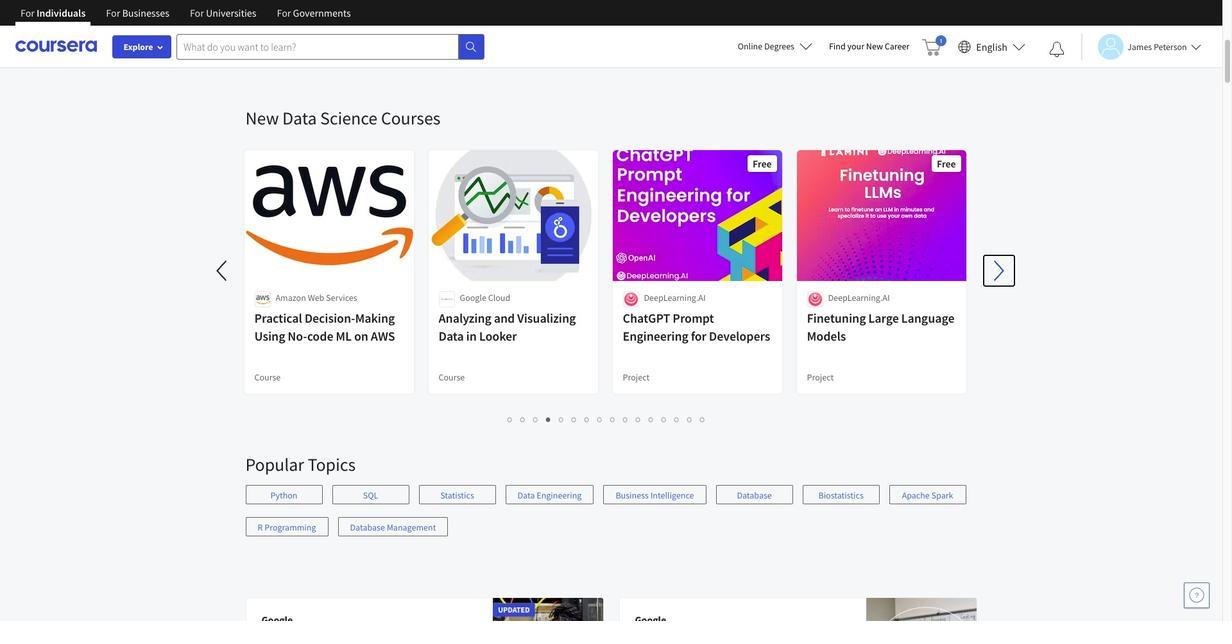 Task type: locate. For each thing, give the bounding box(es) containing it.
deeplearning.ai
[[644, 292, 706, 304], [828, 292, 890, 304]]

for
[[691, 328, 707, 344]]

2 project from the left
[[807, 372, 834, 383]]

project up 11 button
[[623, 372, 650, 383]]

list
[[245, 42, 967, 56], [245, 412, 967, 427], [245, 485, 977, 549]]

2 list from the top
[[245, 412, 967, 427]]

0 horizontal spatial deeplearning.ai
[[644, 292, 706, 304]]

for left universities
[[190, 6, 204, 19]]

0 horizontal spatial course
[[254, 372, 281, 383]]

1 for from the left
[[21, 6, 35, 19]]

0 vertical spatial new
[[866, 40, 883, 52]]

1 vertical spatial list
[[245, 412, 967, 427]]

2 free from the left
[[937, 157, 956, 170]]

statistics
[[440, 490, 474, 501]]

courses
[[381, 107, 440, 130]]

course down using
[[254, 372, 281, 383]]

0 vertical spatial data
[[282, 107, 317, 130]]

database
[[737, 490, 772, 501], [350, 522, 385, 533]]

8
[[597, 413, 603, 425]]

2 horizontal spatial data
[[518, 490, 535, 501]]

in
[[466, 328, 477, 344]]

banner navigation
[[10, 0, 361, 35]]

free
[[753, 157, 772, 170], [937, 157, 956, 170]]

1 vertical spatial engineering
[[537, 490, 582, 501]]

cloud
[[488, 292, 510, 304]]

help center image
[[1189, 588, 1205, 603]]

1 horizontal spatial free
[[937, 157, 956, 170]]

list containing python
[[245, 485, 977, 549]]

prompt
[[673, 310, 714, 326]]

free for chatgpt prompt engineering for developers
[[753, 157, 772, 170]]

business
[[616, 490, 649, 501]]

4 for from the left
[[277, 6, 291, 19]]

1 horizontal spatial database
[[737, 490, 772, 501]]

next slide image
[[983, 255, 1014, 286]]

15 button
[[683, 412, 698, 427]]

large
[[869, 310, 899, 326]]

new
[[866, 40, 883, 52], [245, 107, 279, 130]]

0 vertical spatial database
[[737, 490, 772, 501]]

3 list from the top
[[245, 485, 977, 549]]

aws
[[371, 328, 395, 344]]

show notifications image
[[1049, 42, 1065, 57]]

python link
[[245, 485, 322, 504]]

degree
[[254, 2, 281, 13]]

data engineering
[[518, 490, 582, 501]]

code
[[307, 328, 333, 344]]

2 vertical spatial data
[[518, 490, 535, 501]]

for for universities
[[190, 6, 204, 19]]

1 horizontal spatial data
[[439, 328, 464, 344]]

1 project from the left
[[623, 372, 650, 383]]

11
[[636, 413, 646, 425]]

spark
[[932, 490, 953, 501]]

google
[[460, 292, 486, 304]]

science
[[320, 107, 377, 130]]

0 vertical spatial engineering
[[623, 328, 688, 344]]

services
[[326, 292, 357, 304]]

11 button
[[632, 412, 646, 427]]

0 horizontal spatial free
[[753, 157, 772, 170]]

1
[[508, 413, 513, 425]]

1 horizontal spatial new
[[866, 40, 883, 52]]

universities
[[206, 6, 256, 19]]

1 horizontal spatial project
[[807, 372, 834, 383]]

visualizing
[[517, 310, 576, 326]]

2 vertical spatial list
[[245, 485, 977, 549]]

course down analyzing
[[439, 372, 465, 383]]

3 for from the left
[[190, 6, 204, 19]]

for for businesses
[[106, 6, 120, 19]]

0 horizontal spatial database
[[350, 522, 385, 533]]

13 button
[[658, 412, 672, 427]]

practical decision-making using no-code ml on aws
[[254, 310, 395, 344]]

models
[[807, 328, 846, 344]]

data
[[282, 107, 317, 130], [439, 328, 464, 344], [518, 490, 535, 501]]

project for finetuning large language models
[[807, 372, 834, 383]]

for
[[21, 6, 35, 19], [106, 6, 120, 19], [190, 6, 204, 19], [277, 6, 291, 19]]

career
[[885, 40, 910, 52]]

1 vertical spatial database
[[350, 522, 385, 533]]

for left governments
[[277, 6, 291, 19]]

online degrees button
[[728, 32, 823, 60]]

google cloud image
[[439, 291, 455, 307]]

2 for from the left
[[106, 6, 120, 19]]

programming
[[265, 522, 316, 533]]

new data science courses
[[245, 107, 440, 130]]

data inside analyzing and visualizing data in looker
[[439, 328, 464, 344]]

list containing 1
[[245, 412, 967, 427]]

engineering
[[623, 328, 688, 344], [537, 490, 582, 501]]

8 button
[[594, 412, 606, 427]]

0 horizontal spatial project
[[623, 372, 650, 383]]

1 list from the top
[[245, 42, 967, 56]]

business intelligence link
[[603, 485, 706, 504]]

1 vertical spatial new
[[245, 107, 279, 130]]

None search field
[[176, 34, 485, 59]]

1 button
[[504, 412, 517, 427]]

topics
[[308, 453, 356, 476]]

james peterson
[[1128, 41, 1187, 52]]

deeplearning.ai image
[[807, 291, 823, 307]]

database management
[[350, 522, 436, 533]]

web
[[308, 292, 324, 304]]

1 horizontal spatial engineering
[[623, 328, 688, 344]]

0 horizontal spatial data
[[282, 107, 317, 130]]

chatgpt prompt engineering for developers
[[623, 310, 770, 344]]

data inside 'list'
[[518, 490, 535, 501]]

for left individuals
[[21, 6, 35, 19]]

deeplearning.ai up "prompt"
[[644, 292, 706, 304]]

database for database management
[[350, 522, 385, 533]]

2 course from the left
[[439, 372, 465, 383]]

deeplearning.ai for chatgpt
[[644, 292, 706, 304]]

1 deeplearning.ai from the left
[[644, 292, 706, 304]]

0 vertical spatial list
[[245, 42, 967, 56]]

for governments
[[277, 6, 351, 19]]

database for database
[[737, 490, 772, 501]]

0 horizontal spatial engineering
[[537, 490, 582, 501]]

1 course from the left
[[254, 372, 281, 383]]

project down models
[[807, 372, 834, 383]]

14
[[674, 413, 685, 425]]

r
[[258, 522, 263, 533]]

12
[[649, 413, 659, 425]]

biostatistics link
[[803, 485, 880, 504]]

shopping cart: 1 item image
[[922, 35, 947, 56]]

management
[[387, 522, 436, 533]]

find your new career link
[[823, 39, 916, 55]]

7 button
[[581, 412, 594, 427]]

6
[[572, 413, 577, 425]]

1 vertical spatial data
[[439, 328, 464, 344]]

developers
[[709, 328, 770, 344]]

1 horizontal spatial deeplearning.ai
[[828, 292, 890, 304]]

12 button
[[645, 412, 659, 427]]

10 11 12 13 14 15 16
[[623, 413, 710, 425]]

for left businesses at the top left
[[106, 6, 120, 19]]

9 button
[[606, 412, 619, 427]]

new data science courses carousel element
[[207, 68, 1014, 438]]

chatgpt
[[623, 310, 670, 326]]

15
[[687, 413, 698, 425]]

2 deeplearning.ai from the left
[[828, 292, 890, 304]]

r programming
[[258, 522, 316, 533]]

practical
[[254, 310, 302, 326]]

course for using
[[254, 372, 281, 383]]

10
[[623, 413, 633, 425]]

1 horizontal spatial course
[[439, 372, 465, 383]]

course
[[254, 372, 281, 383], [439, 372, 465, 383]]

apache spark link
[[889, 485, 966, 504]]

1 free from the left
[[753, 157, 772, 170]]

for for governments
[[277, 6, 291, 19]]

finetuning large language models
[[807, 310, 955, 344]]

deeplearning.ai up the finetuning
[[828, 292, 890, 304]]



Task type: describe. For each thing, give the bounding box(es) containing it.
find
[[829, 40, 846, 52]]

intelligence
[[651, 490, 694, 501]]

sql
[[363, 490, 378, 501]]

no-
[[288, 328, 307, 344]]

deeplearning.ai image
[[623, 291, 639, 307]]

amazon
[[276, 292, 306, 304]]

statistics link
[[419, 485, 496, 504]]

online degrees
[[738, 40, 794, 52]]

amazon web services
[[276, 292, 357, 304]]

2 button
[[517, 412, 529, 427]]

6 button
[[568, 412, 581, 427]]

english button
[[953, 26, 1031, 67]]

14 button
[[671, 412, 685, 427]]

explore
[[124, 41, 153, 53]]

engineering inside 'list'
[[537, 490, 582, 501]]

4
[[546, 413, 551, 425]]

project for chatgpt prompt engineering for developers
[[623, 372, 650, 383]]

popular
[[245, 453, 304, 476]]

16 button
[[696, 412, 710, 427]]

biostatistics
[[818, 490, 864, 501]]

list inside new data science courses carousel element
[[245, 412, 967, 427]]

5 button
[[555, 412, 568, 427]]

data engineering link
[[505, 485, 594, 504]]

explore button
[[112, 35, 171, 58]]

amazon web services image
[[254, 291, 270, 307]]

james peterson button
[[1081, 34, 1201, 59]]

james
[[1128, 41, 1152, 52]]

your
[[847, 40, 864, 52]]

engineering inside chatgpt prompt engineering for developers
[[623, 328, 688, 344]]

analyzing
[[439, 310, 491, 326]]

database link
[[716, 485, 793, 504]]

online
[[738, 40, 763, 52]]

coursera image
[[15, 36, 97, 57]]

decision-
[[305, 310, 355, 326]]

apache
[[902, 490, 930, 501]]

popular topics
[[245, 453, 356, 476]]

free for finetuning large language models
[[937, 157, 956, 170]]

deeplearning.ai for finetuning
[[828, 292, 890, 304]]

13
[[662, 413, 672, 425]]

2
[[520, 413, 526, 425]]

16
[[700, 413, 710, 425]]

apache spark
[[902, 490, 953, 501]]

sql link
[[332, 485, 409, 504]]

degrees
[[764, 40, 794, 52]]

finetuning
[[807, 310, 866, 326]]

businesses
[[122, 6, 169, 19]]

3
[[533, 413, 538, 425]]

r programming link
[[245, 517, 328, 537]]

previous slide image
[[207, 255, 238, 286]]

business intelligence
[[616, 490, 694, 501]]

english
[[976, 40, 1008, 53]]

language
[[901, 310, 955, 326]]

looker
[[479, 328, 517, 344]]

5
[[559, 413, 564, 425]]

for universities
[[190, 6, 256, 19]]

analyzing and visualizing data in looker
[[439, 310, 576, 344]]

What do you want to learn? text field
[[176, 34, 459, 59]]

4 button
[[542, 412, 555, 427]]

ml
[[336, 328, 352, 344]]

peterson
[[1154, 41, 1187, 52]]

3 button
[[529, 412, 542, 427]]

governments
[[293, 6, 351, 19]]

course for data
[[439, 372, 465, 383]]

database management link
[[338, 517, 448, 537]]

google cloud
[[460, 292, 510, 304]]

9
[[610, 413, 615, 425]]

for businesses
[[106, 6, 169, 19]]

0 horizontal spatial new
[[245, 107, 279, 130]]

for for individuals
[[21, 6, 35, 19]]

using
[[254, 328, 285, 344]]

find your new career
[[829, 40, 910, 52]]

7
[[585, 413, 590, 425]]

individuals
[[37, 6, 86, 19]]

making
[[355, 310, 395, 326]]



Task type: vqa. For each thing, say whether or not it's contained in the screenshot.
bottom with
no



